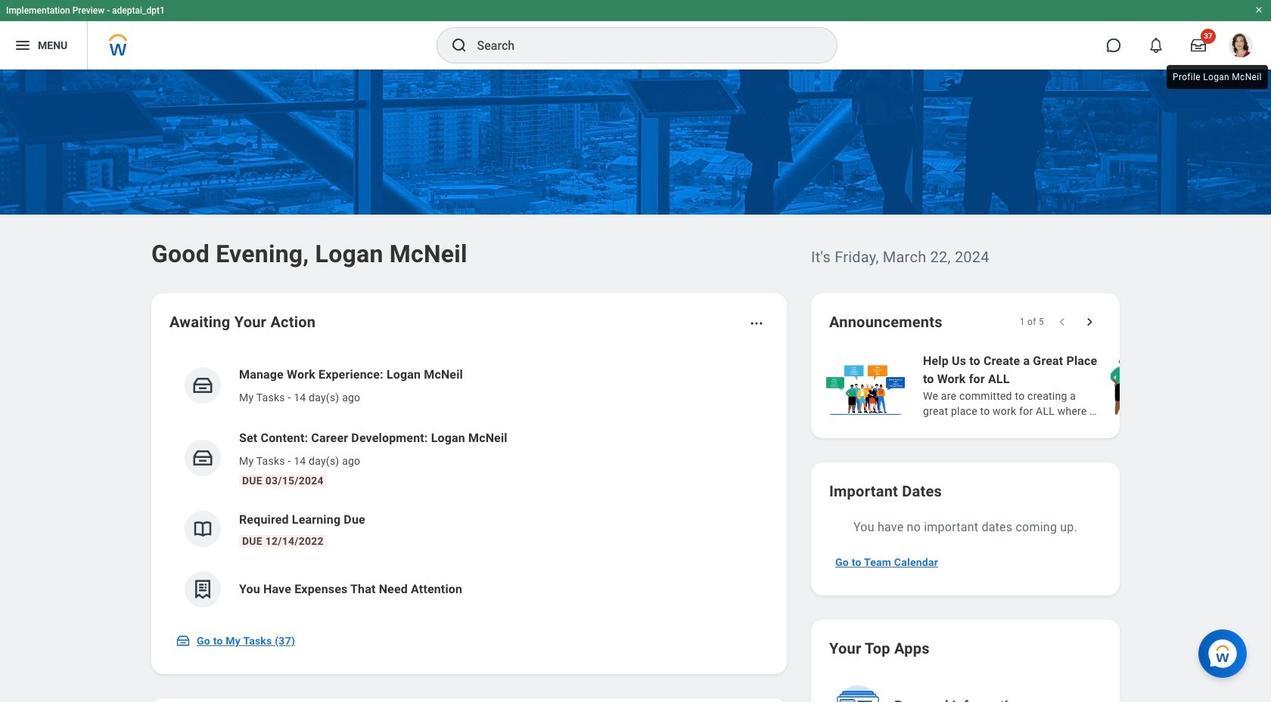 Task type: vqa. For each thing, say whether or not it's contained in the screenshot.
'phone logan mcneil' Element
no



Task type: locate. For each thing, give the bounding box(es) containing it.
search image
[[450, 36, 468, 54]]

main content
[[0, 70, 1271, 703]]

status
[[1020, 316, 1044, 328]]

0 vertical spatial inbox image
[[191, 374, 214, 397]]

banner
[[0, 0, 1271, 70]]

justify image
[[14, 36, 32, 54]]

chevron left small image
[[1055, 315, 1070, 330]]

inbox image
[[191, 374, 214, 397], [176, 634, 191, 649]]

tooltip
[[1164, 62, 1271, 92]]

profile logan mcneil image
[[1229, 33, 1253, 61]]

1 horizontal spatial list
[[823, 351, 1271, 421]]

related actions image
[[749, 316, 764, 331]]

1 horizontal spatial inbox image
[[191, 374, 214, 397]]

list
[[823, 351, 1271, 421], [169, 354, 769, 620]]

dashboard expenses image
[[191, 579, 214, 601]]

inbox image
[[191, 447, 214, 470]]

1 vertical spatial inbox image
[[176, 634, 191, 649]]

notifications large image
[[1148, 38, 1164, 53]]



Task type: describe. For each thing, give the bounding box(es) containing it.
chevron right small image
[[1082, 315, 1097, 330]]

0 horizontal spatial inbox image
[[176, 634, 191, 649]]

close environment banner image
[[1254, 5, 1263, 14]]

inbox large image
[[1191, 38, 1206, 53]]

0 horizontal spatial list
[[169, 354, 769, 620]]

Search Workday  search field
[[477, 29, 805, 62]]

book open image
[[191, 518, 214, 541]]



